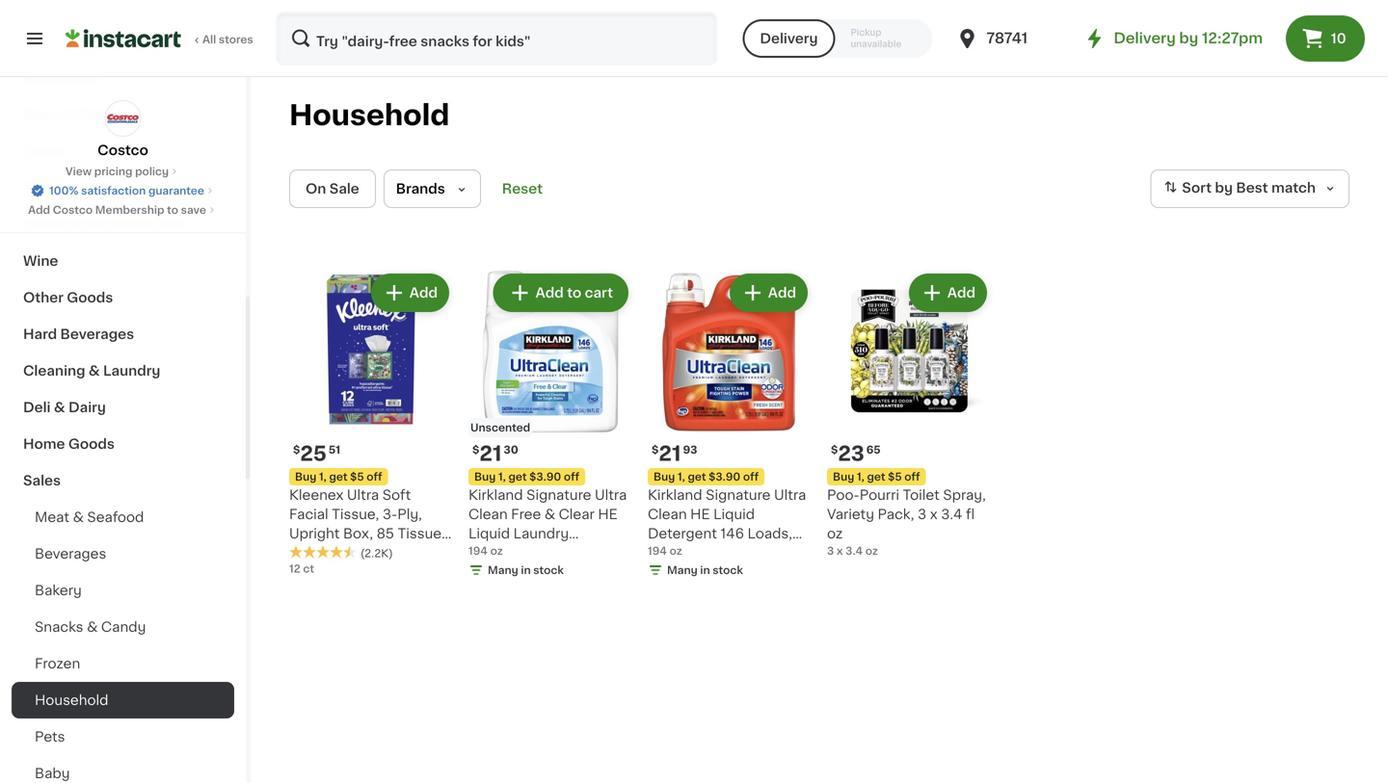 Task type: describe. For each thing, give the bounding box(es) containing it.
1 vertical spatial x
[[837, 546, 843, 557]]

51
[[329, 445, 340, 456]]

buy for $ 25 51
[[295, 472, 317, 483]]

goods for paper goods
[[67, 181, 113, 195]]

$ for $ 21 30
[[472, 445, 480, 456]]

78741
[[987, 31, 1028, 45]]

Search field
[[278, 13, 716, 64]]

beer & cider link
[[12, 96, 234, 133]]

hard beverages link
[[12, 316, 234, 353]]

cleaning
[[23, 364, 85, 378]]

kirkland for $ 21 30
[[469, 489, 523, 502]]

beverages link
[[12, 536, 234, 573]]

sales link
[[12, 463, 234, 499]]

sales
[[23, 474, 61, 488]]

cider
[[74, 108, 112, 121]]

view pricing policy link
[[65, 164, 180, 179]]

liquid inside kirkland signature ultra clean he liquid detergent 146 loads, 194 oz
[[714, 508, 755, 522]]

(2.2k)
[[361, 549, 393, 559]]

1 horizontal spatial household
[[289, 102, 450, 129]]

frozen
[[35, 658, 80, 671]]

instacart logo image
[[66, 27, 181, 50]]

off for $ 23 65
[[905, 472, 920, 483]]

oz inside kirkland signature ultra clean free & clear he liquid laundry detergent, 146 loads, 194 fl oz
[[508, 566, 524, 579]]

30
[[504, 445, 518, 456]]

other goods link
[[12, 280, 234, 316]]

other
[[23, 291, 64, 305]]

93
[[683, 445, 697, 456]]

$ for $ 23 65
[[831, 445, 838, 456]]

delivery button
[[743, 19, 835, 58]]

buy for $ 21 93
[[654, 472, 675, 483]]

other goods
[[23, 291, 113, 305]]

brands button
[[384, 170, 481, 208]]

cleaning & laundry link
[[12, 353, 234, 390]]

delivery by 12:27pm link
[[1083, 27, 1263, 50]]

variety
[[827, 508, 874, 522]]

1, for $ 21 30
[[498, 472, 506, 483]]

1 horizontal spatial 3.4
[[941, 508, 963, 522]]

detergent,
[[469, 547, 542, 560]]

electronics link
[[12, 60, 234, 96]]

on sale button
[[289, 170, 376, 208]]

1 vertical spatial beverages
[[35, 548, 106, 561]]

he inside kirkland signature ultra clean free & clear he liquid laundry detergent, 146 loads, 194 fl oz
[[598, 508, 618, 522]]

laundry inside cleaning & laundry link
[[103, 364, 160, 378]]

kirkland signature ultra clean he liquid detergent 146 loads, 194 oz
[[648, 489, 806, 560]]

satisfaction
[[81, 186, 146, 196]]

service type group
[[743, 19, 933, 58]]

best match
[[1236, 181, 1316, 195]]

& for laundry
[[89, 364, 100, 378]]

care
[[151, 218, 185, 231]]

snacks
[[35, 621, 83, 634]]

all stores link
[[66, 12, 255, 66]]

home
[[23, 438, 65, 451]]

ply,
[[397, 508, 422, 522]]

paper
[[23, 181, 64, 195]]

deli & dairy link
[[12, 390, 234, 426]]

in for $ 21 30
[[521, 565, 531, 576]]

23
[[838, 444, 865, 464]]

sort
[[1182, 181, 1212, 195]]

sale
[[330, 182, 359, 196]]

stores
[[219, 34, 253, 45]]

kleenex ultra soft facial tissue, 3-ply, upright box, 85 tissues, 12 ct
[[289, 489, 453, 560]]

get for $ 21 30
[[509, 472, 527, 483]]

all stores
[[202, 34, 253, 45]]

wine link
[[12, 243, 234, 280]]

membership
[[95, 205, 164, 215]]

& inside kirkland signature ultra clean free & clear he liquid laundry detergent, 146 loads, 194 fl oz
[[545, 508, 555, 522]]

many for $ 21 30
[[488, 565, 518, 576]]

fl inside "poo-pourri toilet spray, variety pack, 3 x 3.4 fl oz 3 x 3.4 oz"
[[966, 508, 975, 522]]

fl inside kirkland signature ultra clean free & clear he liquid laundry detergent, 146 loads, 194 fl oz
[[496, 566, 505, 579]]

ultra inside kleenex ultra soft facial tissue, 3-ply, upright box, 85 tissues, 12 ct
[[347, 489, 379, 502]]

home goods
[[23, 438, 115, 451]]

add costco membership to save link
[[28, 202, 218, 218]]

10 button
[[1286, 15, 1365, 62]]

10
[[1331, 32, 1347, 45]]

view pricing policy
[[65, 166, 169, 177]]

21 for $ 21 30
[[480, 444, 502, 464]]

1, for $ 21 93
[[678, 472, 685, 483]]

1 vertical spatial household
[[35, 694, 108, 708]]

pets link
[[12, 719, 234, 756]]

12 inside kleenex ultra soft facial tissue, 3-ply, upright box, 85 tissues, 12 ct
[[289, 547, 303, 560]]

add button for 23
[[911, 276, 985, 310]]

194 inside kirkland signature ultra clean free & clear he liquid laundry detergent, 146 loads, 194 fl oz
[[469, 566, 492, 579]]

goods for other goods
[[67, 291, 113, 305]]

146 inside kirkland signature ultra clean free & clear he liquid laundry detergent, 146 loads, 194 fl oz
[[545, 547, 569, 560]]

signature for $ 21 30
[[527, 489, 591, 502]]

signature for $ 21 93
[[706, 489, 771, 502]]

add to cart
[[536, 286, 613, 300]]

save
[[181, 205, 206, 215]]

product group containing 23
[[827, 270, 991, 559]]

$5 for 23
[[888, 472, 902, 483]]

reset
[[502, 182, 543, 196]]

add for 21
[[768, 286, 796, 300]]

loads,
[[572, 547, 612, 560]]

loads,
[[748, 527, 792, 541]]

deli & dairy
[[23, 401, 106, 415]]

1 vertical spatial 3
[[827, 546, 834, 557]]

off for $ 21 93
[[743, 472, 759, 483]]

costco logo image
[[105, 100, 141, 137]]

$ 23 65
[[831, 444, 881, 464]]

Best match Sort by field
[[1151, 170, 1350, 208]]

25
[[300, 444, 327, 464]]

85
[[377, 527, 394, 541]]

194 oz for $ 21 30
[[469, 546, 503, 557]]

on
[[306, 182, 326, 196]]

0 horizontal spatial 3.4
[[846, 546, 863, 557]]

12:27pm
[[1202, 31, 1263, 45]]

& for cider
[[59, 108, 70, 121]]

health
[[23, 218, 69, 231]]

health & personal care
[[23, 218, 185, 231]]

kirkland signature ultra clean free & clear he liquid laundry detergent, 146 loads, 194 fl oz
[[469, 489, 627, 579]]

pets
[[35, 731, 65, 744]]

get for $ 23 65
[[867, 472, 886, 483]]

home goods link
[[12, 426, 234, 463]]

cart
[[585, 286, 613, 300]]

laundry inside kirkland signature ultra clean free & clear he liquid laundry detergent, 146 loads, 194 fl oz
[[514, 527, 569, 541]]

& for candy
[[87, 621, 98, 634]]

policy
[[135, 166, 169, 177]]

ultra for $ 21 30
[[595, 489, 627, 502]]

guarantee
[[148, 186, 204, 196]]

oz
[[675, 547, 694, 560]]

21 for $ 21 93
[[659, 444, 681, 464]]

pricing
[[94, 166, 132, 177]]

off for $ 25 51
[[367, 472, 382, 483]]

soft
[[383, 489, 411, 502]]

by for delivery
[[1180, 31, 1199, 45]]

tissues,
[[398, 527, 453, 541]]

add to cart button
[[495, 276, 627, 310]]

get for $ 21 93
[[688, 472, 706, 483]]



Task type: vqa. For each thing, say whether or not it's contained in the screenshot.
Great
no



Task type: locate. For each thing, give the bounding box(es) containing it.
buy down $ 21 93
[[654, 472, 675, 483]]

add costco membership to save
[[28, 205, 206, 215]]

toilet
[[903, 489, 940, 502]]

clean
[[469, 508, 508, 522], [648, 508, 687, 522]]

on sale
[[306, 182, 359, 196]]

2 stock from the left
[[713, 565, 743, 576]]

0 vertical spatial ct
[[307, 547, 320, 560]]

bakery link
[[12, 573, 234, 609]]

in down detergent,
[[521, 565, 531, 576]]

0 horizontal spatial signature
[[527, 489, 591, 502]]

1 signature from the left
[[527, 489, 591, 502]]

delivery inside button
[[760, 32, 818, 45]]

ultra inside kirkland signature ultra clean he liquid detergent 146 loads, 194 oz
[[774, 489, 806, 502]]

clean left free
[[469, 508, 508, 522]]

0 horizontal spatial many in stock
[[488, 565, 564, 576]]

add for 25
[[410, 286, 438, 300]]

1 horizontal spatial $3.90
[[709, 472, 741, 483]]

★★★★★
[[289, 546, 357, 559], [289, 546, 357, 559]]

12 down upright
[[289, 564, 301, 575]]

1 horizontal spatial liquid
[[714, 508, 755, 522]]

1 horizontal spatial 3
[[918, 508, 927, 522]]

buy 1, get $5 off down 51 in the bottom left of the page
[[295, 472, 382, 483]]

4 off from the left
[[905, 472, 920, 483]]

add button for 21
[[732, 276, 806, 310]]

& right beer
[[59, 108, 70, 121]]

2 he from the left
[[691, 508, 710, 522]]

kirkland inside kirkland signature ultra clean free & clear he liquid laundry detergent, 146 loads, 194 fl oz
[[469, 489, 523, 502]]

stock for $ 21 93
[[713, 565, 743, 576]]

ct
[[307, 547, 320, 560], [303, 564, 314, 575]]

3.4 down variety
[[846, 546, 863, 557]]

1 horizontal spatial ultra
[[595, 489, 627, 502]]

1 horizontal spatial 194 oz
[[648, 546, 682, 557]]

signature inside kirkland signature ultra clean he liquid detergent 146 loads, 194 oz
[[706, 489, 771, 502]]

$ 25 51
[[293, 444, 340, 464]]

3 off from the left
[[743, 472, 759, 483]]

by left 12:27pm at the right of the page
[[1180, 31, 1199, 45]]

1 194 oz from the left
[[469, 546, 503, 557]]

meat & seafood
[[35, 511, 144, 525]]

$ 21 30
[[472, 444, 518, 464]]

hard
[[23, 328, 57, 341]]

kirkland up free
[[469, 489, 523, 502]]

$3.90 up kirkland signature ultra clean he liquid detergent 146 loads, 194 oz
[[709, 472, 741, 483]]

1 horizontal spatial clean
[[648, 508, 687, 522]]

to inside button
[[567, 286, 582, 300]]

signature up "loads,"
[[706, 489, 771, 502]]

2 $3.90 from the left
[[709, 472, 741, 483]]

buy 1, get $3.90 off for $ 21 93
[[654, 472, 759, 483]]

poo-pourri toilet spray, variety pack, 3 x 3.4 fl oz 3 x 3.4 oz
[[827, 489, 986, 557]]

1 horizontal spatial signature
[[706, 489, 771, 502]]

liquid up "loads,"
[[714, 508, 755, 522]]

1 vertical spatial laundry
[[514, 527, 569, 541]]

buy 1, get $3.90 off for $ 21 30
[[474, 472, 580, 483]]

get up "pourri"
[[867, 472, 886, 483]]

1 horizontal spatial he
[[691, 508, 710, 522]]

194
[[469, 546, 488, 557], [648, 546, 667, 557], [648, 547, 672, 560], [469, 566, 492, 579]]

1 many from the left
[[488, 565, 518, 576]]

costco link
[[98, 100, 148, 160]]

stock down detergent,
[[533, 565, 564, 576]]

1, for $ 25 51
[[319, 472, 327, 483]]

he
[[598, 508, 618, 522], [691, 508, 710, 522]]

0 horizontal spatial by
[[1180, 31, 1199, 45]]

ultra up 'loads,' at left bottom
[[595, 489, 627, 502]]

1 in from the left
[[521, 565, 531, 576]]

0 horizontal spatial 146
[[545, 547, 569, 560]]

health & personal care link
[[12, 206, 234, 243]]

12
[[289, 547, 303, 560], [289, 564, 301, 575]]

dairy
[[68, 401, 106, 415]]

clean inside kirkland signature ultra clean free & clear he liquid laundry detergent, 146 loads, 194 fl oz
[[469, 508, 508, 522]]

0 horizontal spatial 3
[[827, 546, 834, 557]]

2 1, from the left
[[498, 472, 506, 483]]

buy 1, get $5 off up "pourri"
[[833, 472, 920, 483]]

get down 93
[[688, 472, 706, 483]]

& inside "link"
[[87, 621, 98, 634]]

laundry down free
[[514, 527, 569, 541]]

ultra inside kirkland signature ultra clean free & clear he liquid laundry detergent, 146 loads, 194 fl oz
[[595, 489, 627, 502]]

4 get from the left
[[867, 472, 886, 483]]

costco inside "link"
[[53, 205, 93, 215]]

3 $ from the left
[[652, 445, 659, 456]]

product group
[[289, 270, 453, 577], [469, 270, 632, 582], [648, 270, 812, 582], [827, 270, 991, 559]]

0 horizontal spatial delivery
[[760, 32, 818, 45]]

seafood
[[87, 511, 144, 525]]

1 vertical spatial by
[[1215, 181, 1233, 195]]

2 $ from the left
[[472, 445, 480, 456]]

in
[[521, 565, 531, 576], [700, 565, 710, 576]]

$5 up tissue,
[[350, 472, 364, 483]]

paper goods link
[[12, 170, 234, 206]]

1 vertical spatial to
[[567, 286, 582, 300]]

stock down kirkland signature ultra clean he liquid detergent 146 loads, 194 oz
[[713, 565, 743, 576]]

many for $ 21 93
[[667, 565, 698, 576]]

1 horizontal spatial costco
[[98, 144, 148, 157]]

sort by
[[1182, 181, 1233, 195]]

0 vertical spatial goods
[[67, 181, 113, 195]]

1, down $ 23 65
[[857, 472, 865, 483]]

1 vertical spatial fl
[[496, 566, 505, 579]]

2 buy 1, get $3.90 off from the left
[[654, 472, 759, 483]]

1 horizontal spatial many
[[667, 565, 698, 576]]

100% satisfaction guarantee
[[49, 186, 204, 196]]

many down oz
[[667, 565, 698, 576]]

off up tissue,
[[367, 472, 382, 483]]

& right meat
[[73, 511, 84, 525]]

pourri
[[860, 489, 900, 502]]

& right health
[[73, 218, 84, 231]]

hard beverages
[[23, 328, 134, 341]]

65
[[867, 445, 881, 456]]

0 horizontal spatial kirkland
[[469, 489, 523, 502]]

by right sort in the top of the page
[[1215, 181, 1233, 195]]

1 $5 from the left
[[350, 472, 364, 483]]

clean for $ 21 30
[[469, 508, 508, 522]]

he right the clear
[[598, 508, 618, 522]]

1 horizontal spatial kirkland
[[648, 489, 702, 502]]

& left candy
[[87, 621, 98, 634]]

pack,
[[878, 508, 914, 522]]

$ down unscented
[[472, 445, 480, 456]]

1, down $ 21 93
[[678, 472, 685, 483]]

household up sale
[[289, 102, 450, 129]]

ultra
[[347, 489, 379, 502], [595, 489, 627, 502], [774, 489, 806, 502]]

0 horizontal spatial laundry
[[103, 364, 160, 378]]

2 many from the left
[[667, 565, 698, 576]]

1 horizontal spatial laundry
[[514, 527, 569, 541]]

2 ultra from the left
[[595, 489, 627, 502]]

stock for $ 21 30
[[533, 565, 564, 576]]

in down detergent
[[700, 565, 710, 576]]

off for $ 21 30
[[564, 472, 580, 483]]

3-
[[383, 508, 397, 522]]

add inside button
[[536, 286, 564, 300]]

costco up view pricing policy link
[[98, 144, 148, 157]]

100%
[[49, 186, 79, 196]]

0 vertical spatial costco
[[98, 144, 148, 157]]

many down detergent,
[[488, 565, 518, 576]]

0 horizontal spatial clean
[[469, 508, 508, 522]]

1 1, from the left
[[319, 472, 327, 483]]

1 horizontal spatial to
[[567, 286, 582, 300]]

12 ct
[[289, 564, 314, 575]]

1 vertical spatial goods
[[67, 291, 113, 305]]

1 vertical spatial 12
[[289, 564, 301, 575]]

1 get from the left
[[329, 472, 348, 483]]

1,
[[319, 472, 327, 483], [498, 472, 506, 483], [678, 472, 685, 483], [857, 472, 865, 483]]

3 1, from the left
[[678, 472, 685, 483]]

&
[[59, 108, 70, 121], [73, 218, 84, 231], [89, 364, 100, 378], [54, 401, 65, 415], [545, 508, 555, 522], [73, 511, 84, 525], [87, 621, 98, 634]]

clean up detergent
[[648, 508, 687, 522]]

get
[[329, 472, 348, 483], [509, 472, 527, 483], [688, 472, 706, 483], [867, 472, 886, 483]]

1 stock from the left
[[533, 565, 564, 576]]

0 vertical spatial to
[[167, 205, 178, 215]]

goods up hard beverages
[[67, 291, 113, 305]]

buy 1, get $5 off for 25
[[295, 472, 382, 483]]

$ left 51 in the bottom left of the page
[[293, 445, 300, 456]]

0 horizontal spatial stock
[[533, 565, 564, 576]]

2 buy from the left
[[474, 472, 496, 483]]

to left cart
[[567, 286, 582, 300]]

0 vertical spatial 146
[[721, 527, 744, 541]]

1 horizontal spatial buy 1, get $5 off
[[833, 472, 920, 483]]

1 vertical spatial ct
[[303, 564, 314, 575]]

tissue,
[[332, 508, 379, 522]]

add button for 25
[[373, 276, 447, 310]]

buy 1, get $3.90 off down 30
[[474, 472, 580, 483]]

$ inside $ 21 30
[[472, 445, 480, 456]]

beverages
[[60, 328, 134, 341], [35, 548, 106, 561]]

0 vertical spatial 12
[[289, 547, 303, 560]]

fl down detergent,
[[496, 566, 505, 579]]

3 down toilet
[[918, 508, 927, 522]]

0 vertical spatial laundry
[[103, 364, 160, 378]]

buy 1, get $5 off for 23
[[833, 472, 920, 483]]

$3.90 up free
[[529, 472, 561, 483]]

0 horizontal spatial to
[[167, 205, 178, 215]]

3 product group from the left
[[648, 270, 812, 582]]

3 get from the left
[[688, 472, 706, 483]]

1 horizontal spatial x
[[930, 508, 938, 522]]

ultra up tissue,
[[347, 489, 379, 502]]

product group containing 25
[[289, 270, 453, 577]]

by inside "field"
[[1215, 181, 1233, 195]]

$3.90
[[529, 472, 561, 483], [709, 472, 741, 483]]

1 clean from the left
[[469, 508, 508, 522]]

& for seafood
[[73, 511, 84, 525]]

1 horizontal spatial delivery
[[1114, 31, 1176, 45]]

2 194 oz from the left
[[648, 546, 682, 557]]

0 horizontal spatial $3.90
[[529, 472, 561, 483]]

kirkland for $ 21 93
[[648, 489, 702, 502]]

2 add button from the left
[[732, 276, 806, 310]]

21 left 93
[[659, 444, 681, 464]]

146 left "loads,"
[[721, 527, 744, 541]]

3 down variety
[[827, 546, 834, 557]]

$5 for 25
[[350, 472, 364, 483]]

4 buy from the left
[[833, 472, 855, 483]]

facial
[[289, 508, 328, 522]]

0 vertical spatial fl
[[966, 508, 975, 522]]

0 horizontal spatial 194 oz
[[469, 546, 503, 557]]

2 21 from the left
[[659, 444, 681, 464]]

1 add button from the left
[[373, 276, 447, 310]]

fl down spray,
[[966, 508, 975, 522]]

delivery
[[1114, 31, 1176, 45], [760, 32, 818, 45]]

personal
[[87, 218, 148, 231]]

1 vertical spatial liquid
[[469, 527, 510, 541]]

0 horizontal spatial in
[[521, 565, 531, 576]]

146 inside kirkland signature ultra clean he liquid detergent 146 loads, 194 oz
[[721, 527, 744, 541]]

1 horizontal spatial many in stock
[[667, 565, 743, 576]]

view
[[65, 166, 92, 177]]

0 horizontal spatial add button
[[373, 276, 447, 310]]

$3.90 for $ 21 93
[[709, 472, 741, 483]]

detergent
[[648, 527, 717, 541]]

1 vertical spatial 3.4
[[846, 546, 863, 557]]

146
[[721, 527, 744, 541], [545, 547, 569, 560]]

1 buy 1, get $5 off from the left
[[295, 472, 382, 483]]

clear
[[559, 508, 595, 522]]

0 horizontal spatial fl
[[496, 566, 505, 579]]

0 vertical spatial by
[[1180, 31, 1199, 45]]

1 ultra from the left
[[347, 489, 379, 502]]

1 he from the left
[[598, 508, 618, 522]]

2 signature from the left
[[706, 489, 771, 502]]

1 12 from the top
[[289, 547, 303, 560]]

buy up the kleenex
[[295, 472, 317, 483]]

$5 up "pourri"
[[888, 472, 902, 483]]

by for sort
[[1215, 181, 1233, 195]]

off
[[367, 472, 382, 483], [564, 472, 580, 483], [743, 472, 759, 483], [905, 472, 920, 483]]

0 vertical spatial beverages
[[60, 328, 134, 341]]

liquid inside kirkland signature ultra clean free & clear he liquid laundry detergent, 146 loads, 194 fl oz
[[469, 527, 510, 541]]

1 horizontal spatial $5
[[888, 472, 902, 483]]

0 vertical spatial 3.4
[[941, 508, 963, 522]]

electronics
[[23, 71, 102, 85]]

$ inside $ 25 51
[[293, 445, 300, 456]]

0 horizontal spatial buy 1, get $5 off
[[295, 472, 382, 483]]

2 12 from the top
[[289, 564, 301, 575]]

1 horizontal spatial 21
[[659, 444, 681, 464]]

clean inside kirkland signature ultra clean he liquid detergent 146 loads, 194 oz
[[648, 508, 687, 522]]

$ left 93
[[652, 445, 659, 456]]

4 product group from the left
[[827, 270, 991, 559]]

beverages up cleaning & laundry
[[60, 328, 134, 341]]

kirkland inside kirkland signature ultra clean he liquid detergent 146 loads, 194 oz
[[648, 489, 702, 502]]

$ inside $ 21 93
[[652, 445, 659, 456]]

& up dairy in the bottom of the page
[[89, 364, 100, 378]]

deli
[[23, 401, 51, 415]]

1 $3.90 from the left
[[529, 472, 561, 483]]

3 ultra from the left
[[774, 489, 806, 502]]

clean for $ 21 93
[[648, 508, 687, 522]]

$ for $ 25 51
[[293, 445, 300, 456]]

liquor
[[23, 145, 68, 158]]

1 horizontal spatial fl
[[966, 508, 975, 522]]

$ inside $ 23 65
[[831, 445, 838, 456]]

194 inside kirkland signature ultra clean he liquid detergent 146 loads, 194 oz
[[648, 547, 672, 560]]

many in stock down detergent,
[[488, 565, 564, 576]]

0 horizontal spatial ultra
[[347, 489, 379, 502]]

many in stock for $ 21 93
[[667, 565, 743, 576]]

0 horizontal spatial he
[[598, 508, 618, 522]]

signature up the clear
[[527, 489, 591, 502]]

1 many in stock from the left
[[488, 565, 564, 576]]

delivery for delivery by 12:27pm
[[1114, 31, 1176, 45]]

paper goods
[[23, 181, 113, 195]]

costco down 100%
[[53, 205, 93, 215]]

to up care on the top
[[167, 205, 178, 215]]

2 buy 1, get $5 off from the left
[[833, 472, 920, 483]]

cleaning & laundry
[[23, 364, 160, 378]]

1 $ from the left
[[293, 445, 300, 456]]

1 kirkland from the left
[[469, 489, 523, 502]]

x down toilet
[[930, 508, 938, 522]]

1 vertical spatial costco
[[53, 205, 93, 215]]

goods down dairy in the bottom of the page
[[68, 438, 115, 451]]

kirkland
[[469, 489, 523, 502], [648, 489, 702, 502]]

0 horizontal spatial x
[[837, 546, 843, 557]]

2 in from the left
[[700, 565, 710, 576]]

1 buy 1, get $3.90 off from the left
[[474, 472, 580, 483]]

liquid
[[714, 508, 755, 522], [469, 527, 510, 541]]

194 oz for $ 21 93
[[648, 546, 682, 557]]

$3.90 for $ 21 30
[[529, 472, 561, 483]]

0 vertical spatial x
[[930, 508, 938, 522]]

0 horizontal spatial buy 1, get $3.90 off
[[474, 472, 580, 483]]

he inside kirkland signature ultra clean he liquid detergent 146 loads, 194 oz
[[691, 508, 710, 522]]

$ left 65 on the right
[[831, 445, 838, 456]]

buy up poo-
[[833, 472, 855, 483]]

to inside "link"
[[167, 205, 178, 215]]

1 horizontal spatial by
[[1215, 181, 1233, 195]]

1, up the kleenex
[[319, 472, 327, 483]]

2 horizontal spatial ultra
[[774, 489, 806, 502]]

liquid up detergent,
[[469, 527, 510, 541]]

buy down $ 21 30 on the left
[[474, 472, 496, 483]]

None search field
[[276, 12, 718, 66]]

get for $ 25 51
[[329, 472, 348, 483]]

delivery by 12:27pm
[[1114, 31, 1263, 45]]

2 off from the left
[[564, 472, 580, 483]]

2 vertical spatial goods
[[68, 438, 115, 451]]

1 vertical spatial 146
[[545, 547, 569, 560]]

baby link
[[12, 756, 234, 784]]

buy 1, get $3.90 off down 93
[[654, 472, 759, 483]]

2 horizontal spatial add button
[[911, 276, 985, 310]]

0 vertical spatial 3
[[918, 508, 927, 522]]

0 horizontal spatial $5
[[350, 472, 364, 483]]

$5
[[350, 472, 364, 483], [888, 472, 902, 483]]

signature inside kirkland signature ultra clean free & clear he liquid laundry detergent, 146 loads, 194 fl oz
[[527, 489, 591, 502]]

buy for $ 21 30
[[474, 472, 496, 483]]

1 21 from the left
[[480, 444, 502, 464]]

& for dairy
[[54, 401, 65, 415]]

signature
[[527, 489, 591, 502], [706, 489, 771, 502]]

1 product group from the left
[[289, 270, 453, 577]]

2 product group from the left
[[469, 270, 632, 582]]

2 get from the left
[[509, 472, 527, 483]]

many in stock for $ 21 30
[[488, 565, 564, 576]]

upright
[[289, 527, 340, 541]]

kirkland up detergent
[[648, 489, 702, 502]]

0 vertical spatial liquid
[[714, 508, 755, 522]]

3
[[918, 508, 927, 522], [827, 546, 834, 557]]

1 horizontal spatial 146
[[721, 527, 744, 541]]

ct inside kleenex ultra soft facial tissue, 3-ply, upright box, 85 tissues, 12 ct
[[307, 547, 320, 560]]

candy
[[101, 621, 146, 634]]

1 off from the left
[[367, 472, 382, 483]]

many in stock down oz
[[667, 565, 743, 576]]

off up the clear
[[564, 472, 580, 483]]

ultra up "loads,"
[[774, 489, 806, 502]]

household link
[[12, 683, 234, 719]]

2 kirkland from the left
[[648, 489, 702, 502]]

3 buy from the left
[[654, 472, 675, 483]]

1 horizontal spatial stock
[[713, 565, 743, 576]]

146 left 'loads,' at left bottom
[[545, 547, 569, 560]]

12 up 12 ct
[[289, 547, 303, 560]]

household down frozen
[[35, 694, 108, 708]]

beer & cider
[[23, 108, 112, 121]]

2 $5 from the left
[[888, 472, 902, 483]]

get down 30
[[509, 472, 527, 483]]

frozen link
[[12, 646, 234, 683]]

1 horizontal spatial buy 1, get $3.90 off
[[654, 472, 759, 483]]

0 horizontal spatial liquid
[[469, 527, 510, 541]]

$ for $ 21 93
[[652, 445, 659, 456]]

add inside "link"
[[28, 205, 50, 215]]

21 left 30
[[480, 444, 502, 464]]

0 horizontal spatial household
[[35, 694, 108, 708]]

free
[[511, 508, 541, 522]]

0 vertical spatial household
[[289, 102, 450, 129]]

meat
[[35, 511, 69, 525]]

he up detergent
[[691, 508, 710, 522]]

off up toilet
[[905, 472, 920, 483]]

0 horizontal spatial costco
[[53, 205, 93, 215]]

1, for $ 23 65
[[857, 472, 865, 483]]

& right deli
[[54, 401, 65, 415]]

off up kirkland signature ultra clean he liquid detergent 146 loads, 194 oz
[[743, 472, 759, 483]]

1 horizontal spatial in
[[700, 565, 710, 576]]

kleenex
[[289, 489, 344, 502]]

2 many in stock from the left
[[667, 565, 743, 576]]

0 horizontal spatial 21
[[480, 444, 502, 464]]

get down 51 in the bottom left of the page
[[329, 472, 348, 483]]

x down variety
[[837, 546, 843, 557]]

goods down view
[[67, 181, 113, 195]]

4 1, from the left
[[857, 472, 865, 483]]

0 horizontal spatial many
[[488, 565, 518, 576]]

add for 23
[[948, 286, 976, 300]]

wine
[[23, 255, 58, 268]]

3 add button from the left
[[911, 276, 985, 310]]

add
[[28, 205, 50, 215], [410, 286, 438, 300], [536, 286, 564, 300], [768, 286, 796, 300], [948, 286, 976, 300]]

bakery
[[35, 584, 82, 598]]

ultra for $ 21 93
[[774, 489, 806, 502]]

add button
[[373, 276, 447, 310], [732, 276, 806, 310], [911, 276, 985, 310]]

2 clean from the left
[[648, 508, 687, 522]]

goods for home goods
[[68, 438, 115, 451]]

1 buy from the left
[[295, 472, 317, 483]]

delivery for delivery
[[760, 32, 818, 45]]

in for $ 21 93
[[700, 565, 710, 576]]

all
[[202, 34, 216, 45]]

buy for $ 23 65
[[833, 472, 855, 483]]

& right free
[[545, 508, 555, 522]]

laundry up the deli & dairy link
[[103, 364, 160, 378]]

spray,
[[943, 489, 986, 502]]

1, down $ 21 30 on the left
[[498, 472, 506, 483]]

1 horizontal spatial add button
[[732, 276, 806, 310]]

4 $ from the left
[[831, 445, 838, 456]]

21
[[480, 444, 502, 464], [659, 444, 681, 464]]

beverages up bakery
[[35, 548, 106, 561]]

& for personal
[[73, 218, 84, 231]]

3.4 down spray,
[[941, 508, 963, 522]]



